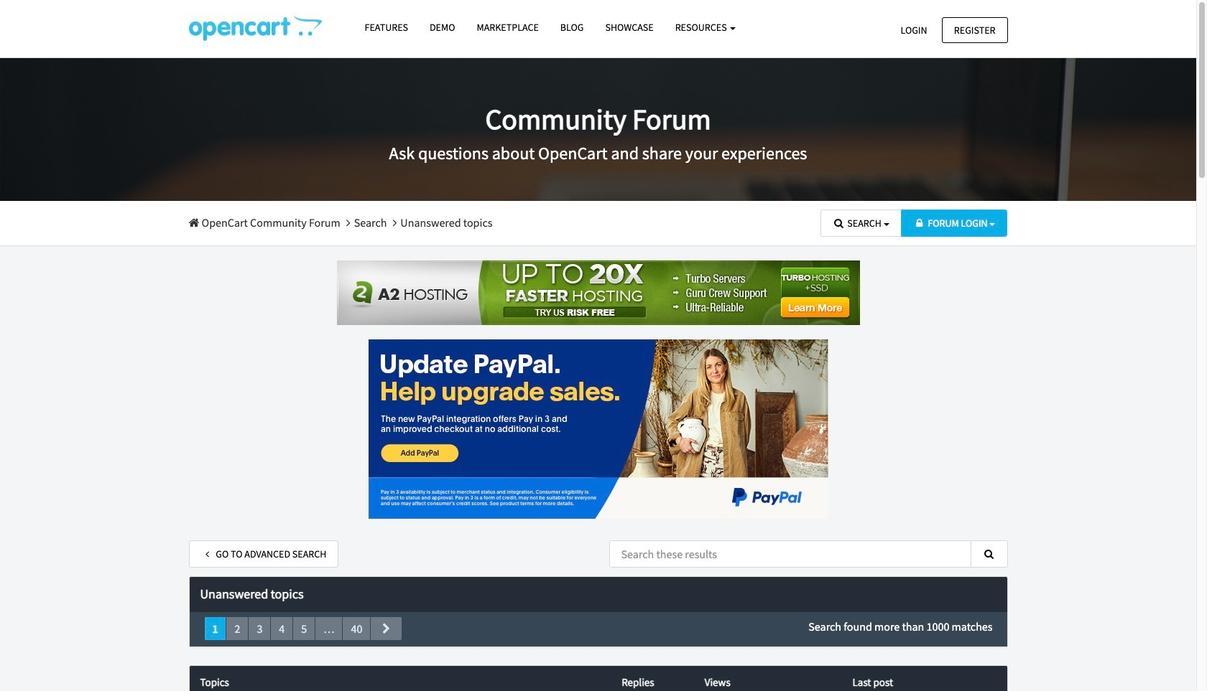 Task type: describe. For each thing, give the bounding box(es) containing it.
a2 hosting image
[[337, 261, 860, 325]]

paypal payment gateway image
[[368, 340, 828, 519]]

Search these results search field
[[609, 541, 971, 568]]

advanced search image
[[201, 549, 214, 559]]

search image
[[983, 549, 996, 559]]



Task type: locate. For each thing, give the bounding box(es) containing it.
None search field
[[609, 541, 1008, 568]]

group
[[820, 210, 902, 237]]

chevron right image
[[379, 624, 394, 635]]

home image
[[189, 217, 199, 229]]



Task type: vqa. For each thing, say whether or not it's contained in the screenshot.
and within the The checkout process and the required parts during that to display to all customers have nothing to do with payment and/or shipping providers. Otherwise several hundred clients of us would not be able to have successfully running Webstore built with OpenCart!
no



